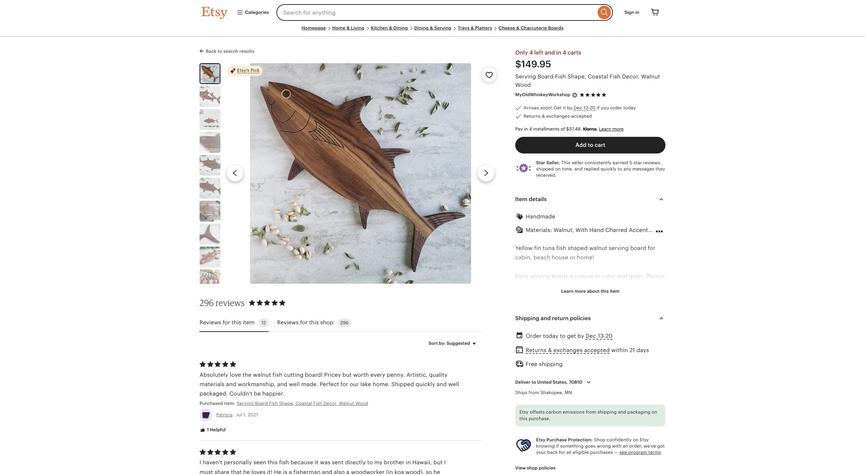Task type: describe. For each thing, give the bounding box(es) containing it.
serving board fish shape coastal fish decor walnut wood image 7 image
[[200, 201, 220, 222]]

serving board fish shape coastal fish decor walnut wood image 10 image
[[200, 270, 220, 291]]

purchase.
[[529, 417, 551, 422]]

1 x from the left
[[526, 340, 529, 346]]

dining & serving link
[[414, 25, 451, 31]]

1 horizontal spatial a
[[346, 470, 349, 475]]

quickly inside absolutely love the walnut fish cutting board!  pricey but worth every penny. artistic, quality materials and workmanship,  and well made. perfect for our lake home.  shipped quickly and well packaged. couldn't be happier.
[[416, 382, 435, 388]]

walnut inside serving board fish shape, coastal fish decor, walnut wood
[[641, 74, 660, 80]]

deliver
[[515, 380, 531, 385]]

exchanges for returns & exchanges accepted
[[546, 114, 570, 119]]

and inside i haven't personally seen this fish because it was sent directly to my brother in hawaii, but i must share that he loves it! he is a fisherman and also a woodworker (in koa wood), so h
[[322, 470, 332, 475]]

tab list containing reviews for this item
[[200, 315, 481, 332]]

be
[[254, 391, 261, 397]]

reviews,
[[643, 160, 662, 165]]

reviews
[[216, 298, 245, 308]]

serving board fish shape coastal fish decor walnut wood image 9 image
[[200, 247, 220, 268]]

view shop policies button
[[510, 463, 561, 475]]

etsy's
[[237, 68, 249, 73]]

and down hardwood
[[529, 387, 539, 393]]

replied
[[584, 167, 600, 172]]

and down safe
[[578, 416, 588, 422]]

5-
[[630, 160, 634, 165]]

deliver to united states, 70810 button
[[510, 376, 598, 390]]

to right back
[[218, 49, 222, 54]]

in inside only 4 left and in 4 carts $149.95
[[556, 50, 561, 56]]

product.
[[607, 283, 630, 289]]

so
[[426, 470, 432, 475]]

etsy offsets carbon emissions from shipping and packaging on this purchase.
[[520, 410, 657, 422]]

2 vertical spatial of
[[547, 293, 552, 299]]

serving board fish shape coastal fish decor walnut wood image 3 image
[[200, 109, 220, 130]]

• for •  expertly crafted and sanded by hand from walnut hardwood specifically selected for its beautiful grain.
[[515, 368, 517, 374]]

serving board fish shape coastal fish decor walnut wood image 2 image
[[200, 86, 220, 107]]

0 horizontal spatial decor,
[[323, 401, 338, 407]]

but inside absolutely love the walnut fish cutting board!  pricey but worth every penny. artistic, quality materials and workmanship,  and well made. perfect for our lake home.  shipped quickly and well packaged. couldn't be happier.
[[343, 372, 352, 378]]

etsy for etsy purchase protection:
[[536, 438, 546, 443]]

home & living link
[[332, 25, 364, 31]]

and inside only 4 left and in 4 carts $149.95
[[545, 50, 555, 56]]

coastal inside serving board fish shape, coastal fish decor, walnut wood
[[588, 74, 608, 80]]

0 vertical spatial 20
[[590, 105, 596, 111]]

they
[[656, 167, 665, 172]]

serving board fish shape coastal fish decor walnut wood image 4 image
[[200, 132, 220, 153]]

cheese
[[499, 25, 515, 31]]

0 horizontal spatial shape,
[[279, 401, 294, 407]]

board up provide
[[618, 293, 634, 299]]

received.
[[536, 173, 557, 178]]

1 horizontal spatial 20
[[606, 333, 613, 339]]

is right "eye"
[[530, 397, 534, 403]]

share
[[215, 470, 229, 475]]

hardwood
[[515, 378, 543, 384]]

color inside 'each serving board is unique in color and grain.  photos are representative of the finished product.  if you would like photos of actual in stock finished board before ordering, please message and we will provide promptly.'
[[602, 274, 616, 280]]

• for •  natural variations in the grain give each side a unique look.
[[515, 425, 517, 431]]

on inside shop confidently on etsy knowing if something goes wrong with an order, we've got your back for all eligible purchases —
[[633, 438, 639, 443]]

messages
[[633, 167, 654, 172]]

banner containing categories
[[189, 0, 676, 25]]

in inside i haven't personally seen this fish because it was sent directly to my brother in hawaii, but i must share that he loves it! he is a fisherman and also a woodworker (in koa wood), so h
[[406, 460, 411, 466]]

menu bar containing homepage
[[202, 25, 664, 37]]

absolutely love the walnut fish cutting board!  pricey but worth every penny. artistic, quality materials and workmanship,  and well made. perfect for our lake home.  shipped quickly and well packaged. couldn't be happier.
[[200, 372, 459, 397]]

would
[[648, 283, 665, 289]]

my inside i haven't personally seen this fish because it was sent directly to my brother in hawaii, but i must share that he loves it! he is a fisherman and also a woodworker (in koa wood), so h
[[374, 460, 383, 466]]

0 horizontal spatial today
[[543, 333, 559, 339]]

accepted for returns & exchanges accepted
[[571, 114, 592, 119]]

0 horizontal spatial a
[[289, 470, 292, 475]]

fish inside i haven't personally seen this fish because it was sent directly to my brother in hawaii, but i must share that he loves it! he is a fisherman and also a woodworker (in koa wood), so h
[[279, 460, 289, 466]]

finish
[[584, 406, 599, 412]]

myoldwhiskeyworkshop link
[[515, 92, 570, 98]]

$149.95
[[515, 59, 551, 70]]

none search field inside banner
[[276, 4, 613, 21]]

does
[[555, 444, 568, 450]]

shop inside view shop policies button
[[527, 466, 538, 471]]

4 left the left
[[529, 50, 533, 56]]

1 horizontal spatial are
[[564, 387, 573, 393]]

protection:
[[568, 438, 593, 443]]

1 dining from the left
[[394, 25, 408, 31]]

is down 'offsets'
[[536, 416, 540, 422]]

0 vertical spatial if
[[597, 105, 600, 111]]

sanded
[[576, 368, 595, 374]]

order
[[526, 333, 542, 339]]

stained.
[[626, 416, 648, 422]]

returns for returns & exchanges accepted within 21 days
[[526, 348, 547, 354]]

1 vertical spatial 13-
[[598, 333, 606, 339]]

mn
[[565, 391, 572, 396]]

item details button
[[509, 191, 672, 208]]

& for kitchen & dining
[[389, 25, 392, 31]]

you inside 'each serving board is unique in color and grain.  photos are representative of the finished product.  if you would like photos of actual in stock finished board before ordering, please message and we will provide promptly.'
[[637, 283, 647, 289]]

fish up order at the top of page
[[610, 74, 621, 80]]

home
[[332, 25, 345, 31]]

we
[[598, 302, 606, 308]]

the inside 'each serving board is unique in color and grain.  photos are representative of the finished product.  if you would like photos of actual in stock finished board before ordering, please message and we will provide promptly.'
[[573, 283, 582, 289]]

• for •  eye is maple and walnut
[[515, 397, 517, 403]]

directly
[[345, 460, 366, 466]]

myoldwhiskeyworkshop
[[515, 92, 570, 98]]

cheese & charcuterie boards link
[[499, 25, 564, 31]]

serving inside 'each serving board is unique in color and grain.  photos are representative of the finished product.  if you would like photos of actual in stock finished board before ordering, please message and we will provide promptly.'
[[530, 274, 550, 280]]

loves
[[252, 470, 266, 475]]

• for •  proudly made in usa.
[[515, 453, 517, 459]]

for inside shop confidently on etsy knowing if something goes wrong with an order, we've got your back for all eligible purchases —
[[559, 450, 565, 456]]

trays
[[458, 25, 470, 31]]

walnut inside absolutely love the walnut fish cutting board!  pricey but worth every penny. artistic, quality materials and workmanship,  and well made. perfect for our lake home.  shipped quickly and well packaged. couldn't be happier.
[[253, 372, 271, 378]]

days
[[637, 348, 649, 354]]

if inside shop confidently on etsy knowing if something goes wrong with an order, we've got your back for all eligible purchases —
[[556, 444, 559, 449]]

board inside ●not quite right?  click here for my entire serving board collection.
[[649, 463, 665, 469]]

cheese & charcuterie boards
[[499, 25, 564, 31]]

21
[[630, 348, 635, 354]]

pay in 4 installments of $37.48. klarna . learn more
[[515, 127, 624, 132]]

4 left the carts
[[563, 50, 566, 56]]

return
[[552, 316, 569, 322]]

jul
[[236, 413, 242, 418]]

terms
[[649, 450, 661, 456]]

my inside ●not quite right?  click here for my entire serving board collection.
[[601, 463, 609, 469]]

shaped
[[568, 245, 588, 251]]

1 vertical spatial by
[[578, 333, 584, 339]]

1 horizontal spatial today
[[624, 105, 636, 111]]

and down shakopee,
[[554, 397, 564, 403]]

0 horizontal spatial coastal
[[296, 401, 312, 407]]

Search for anything text field
[[276, 4, 596, 21]]

and up the product.
[[617, 274, 628, 280]]

to inside i haven't personally seen this fish because it was sent directly to my brother in hawaii, but i must share that he loves it! he is a fisherman and also a woodworker (in koa wood), so h
[[367, 460, 373, 466]]

0 horizontal spatial serving board fish shape coastal fish decor walnut wood image 1 image
[[200, 64, 220, 83]]

•  reverse side does not contain burn lines.
[[515, 444, 630, 450]]

exchanges for returns & exchanges accepted within 21 days
[[554, 348, 583, 354]]

serving for purchased item: serving board fish shape, coastal fish decor, walnut wood
[[237, 401, 254, 407]]

1 horizontal spatial serving board fish shape coastal fish decor walnut wood image 1 image
[[250, 63, 471, 284]]

on for shipped
[[555, 167, 561, 172]]

fish inside absolutely love the walnut fish cutting board!  pricey but worth every penny. artistic, quality materials and workmanship,  and well made. perfect for our lake home.  shipped quickly and well packaged. couldn't be happier.
[[273, 372, 283, 378]]

like
[[515, 293, 525, 299]]

1 vertical spatial color
[[562, 416, 576, 422]]

search
[[223, 49, 238, 54]]

1 vertical spatial finished
[[595, 293, 616, 299]]

item details
[[515, 197, 547, 202]]

all
[[567, 450, 572, 456]]

1 helpful
[[206, 428, 226, 433]]

ships
[[515, 391, 528, 396]]

• for •  wood is natural color and has not been stained.
[[515, 416, 517, 422]]

296 for 296 reviews
[[200, 298, 214, 308]]

cutting
[[284, 372, 304, 378]]

•  eye is maple and walnut
[[515, 397, 584, 403]]

learn more about this item
[[561, 289, 620, 294]]

are inside 'each serving board is unique in color and grain.  photos are representative of the finished product.  if you would like photos of actual in stock finished board before ordering, please message and we will provide promptly.'
[[515, 283, 524, 289]]

star
[[536, 160, 545, 165]]

back to search results link
[[200, 47, 254, 55]]

wood down lake
[[356, 401, 368, 407]]

2 horizontal spatial of
[[566, 283, 572, 289]]

& for home & living
[[347, 25, 350, 31]]

to left get
[[560, 333, 566, 339]]

packaging
[[628, 410, 651, 415]]

sign in button
[[619, 6, 645, 19]]

0 vertical spatial finished
[[584, 283, 605, 289]]

serving board fish shape, coastal fish decor, walnut wood
[[515, 74, 660, 88]]

carts
[[568, 50, 581, 56]]

details
[[529, 197, 547, 202]]

walnut inside •  expertly crafted and sanded by hand from walnut hardwood specifically selected for its beautiful grain.
[[635, 368, 653, 374]]

1 well from the left
[[289, 382, 300, 388]]

home!
[[577, 255, 594, 261]]

with
[[576, 228, 588, 234]]

1 vertical spatial dec
[[586, 333, 596, 339]]

•  fin and gill lines are burned in.
[[515, 387, 602, 393]]

policies inside button
[[539, 466, 556, 471]]

wood right "accents,"
[[654, 228, 670, 234]]

1 horizontal spatial it
[[563, 105, 566, 111]]

for inside the yellow fin tuna fish shaped walnut serving board for cabin, beach house or home!
[[648, 245, 656, 251]]

70810
[[569, 380, 582, 385]]

haven't
[[203, 460, 222, 466]]

by inside •  expertly crafted and sanded by hand from walnut hardwood specifically selected for its beautiful grain.
[[597, 368, 604, 374]]

this inside etsy offsets carbon emissions from shipping and packaging on this purchase.
[[520, 417, 528, 422]]

●not
[[515, 463, 529, 469]]

serving board fish shape coastal fish decor walnut wood image 8 image
[[200, 224, 220, 245]]

i haven't personally seen this fish because it was sent directly to my brother in hawaii, but i must share that he loves it! he is a fisherman and also a woodworker (in koa wood), so h
[[200, 460, 450, 475]]

star
[[634, 160, 642, 165]]

purchased
[[200, 401, 223, 407]]

sort by: suggested
[[429, 341, 470, 346]]

serving board fish shape coastal fish decor walnut wood image 5 image
[[200, 155, 220, 176]]

a inside the •  natural variations in the grain give each side a unique look.
[[641, 425, 644, 431]]

is inside 'each serving board is unique in color and grain.  photos are representative of the finished product.  if you would like photos of actual in stock finished board before ordering, please message and we will provide promptly.'
[[569, 274, 573, 280]]

side inside the •  natural variations in the grain give each side a unique look.
[[628, 425, 639, 431]]

board inside the yellow fin tuna fish shaped walnut serving board for cabin, beach house or home!
[[631, 245, 646, 251]]

296 reviews
[[200, 298, 245, 308]]

beautiful
[[618, 378, 642, 384]]

seller
[[572, 160, 584, 165]]

returns & exchanges accepted within 21 days
[[526, 348, 649, 354]]

1 vertical spatial hand
[[519, 406, 533, 412]]

photos
[[646, 274, 665, 280]]

only
[[515, 50, 528, 56]]

the inside absolutely love the walnut fish cutting board!  pricey but worth every penny. artistic, quality materials and workmanship,  and well made. perfect for our lake home.  shipped quickly and well packaged. couldn't be happier.
[[243, 372, 251, 378]]

right?
[[546, 463, 561, 469]]

2 i from the left
[[444, 460, 446, 466]]

sent
[[332, 460, 344, 466]]

safe
[[572, 406, 583, 412]]



Task type: locate. For each thing, give the bounding box(es) containing it.
see
[[620, 450, 627, 456]]

0 horizontal spatial serving
[[237, 401, 254, 407]]

variations
[[540, 425, 567, 431]]

more left about
[[575, 289, 586, 294]]

1 vertical spatial 296
[[340, 321, 349, 326]]

materials:
[[526, 228, 552, 234]]

color
[[602, 274, 616, 280], [562, 416, 576, 422]]

shipped
[[536, 167, 554, 172]]

0 vertical spatial board
[[538, 74, 554, 80]]

0 vertical spatial unique
[[575, 274, 594, 280]]

2 horizontal spatial from
[[620, 368, 633, 374]]

on inside etsy offsets carbon emissions from shipping and packaging on this purchase.
[[652, 410, 657, 415]]

cart
[[595, 142, 605, 148]]

0 vertical spatial shipping
[[539, 362, 563, 368]]

1 horizontal spatial from
[[586, 410, 596, 415]]

and up specifically
[[564, 368, 574, 374]]

are
[[515, 283, 524, 289], [564, 387, 573, 393]]

&
[[347, 25, 350, 31], [389, 25, 392, 31], [430, 25, 433, 31], [471, 25, 474, 31], [516, 25, 520, 31], [542, 114, 545, 119], [548, 348, 552, 354]]

hand right "with"
[[590, 228, 604, 234]]

1 horizontal spatial quickly
[[601, 167, 617, 172]]

carbon
[[546, 410, 562, 415]]

0 vertical spatial 296
[[200, 298, 214, 308]]

1 vertical spatial fish
[[273, 372, 283, 378]]

and inside •  expertly crafted and sanded by hand from walnut hardwood specifically selected for its beautiful grain.
[[564, 368, 574, 374]]

1 vertical spatial 20
[[606, 333, 613, 339]]

0 horizontal spatial shop
[[320, 320, 333, 326]]

fish up he
[[279, 460, 289, 466]]

1 vertical spatial but
[[434, 460, 443, 466]]

8 • from the top
[[515, 453, 517, 459]]

.
[[597, 127, 598, 132]]

learn more about this item button
[[556, 285, 625, 298]]

and left "we"
[[587, 302, 597, 308]]

• for •  reverse side does not contain burn lines.
[[515, 444, 517, 450]]

wood inside serving board fish shape, coastal fish decor, walnut wood
[[515, 82, 531, 88]]

it left was in the left bottom of the page
[[315, 460, 319, 466]]

a right 'also'
[[346, 470, 349, 475]]

suggested
[[447, 341, 470, 346]]

today right order at the top of page
[[624, 105, 636, 111]]

1 vertical spatial unique
[[645, 425, 664, 431]]

returns down 11.5"
[[526, 348, 547, 354]]

shape, up star_seller icon
[[568, 74, 586, 80]]

by down star_seller icon
[[567, 105, 573, 111]]

• inside •  expertly crafted and sanded by hand from walnut hardwood specifically selected for its beautiful grain.
[[515, 368, 517, 374]]

1 horizontal spatial shipping
[[598, 410, 617, 415]]

and down 'love'
[[226, 382, 236, 388]]

made
[[541, 453, 556, 459]]

1 vertical spatial board
[[255, 401, 268, 407]]

296
[[200, 298, 214, 308], [340, 321, 349, 326]]

1 vertical spatial from
[[529, 391, 539, 396]]

0 vertical spatial of
[[561, 127, 565, 132]]

to inside button
[[588, 142, 593, 148]]

eye
[[519, 397, 528, 403]]

reviews for reviews for this item
[[200, 320, 221, 326]]

more right the .
[[612, 127, 624, 132]]

shape, inside serving board fish shape, coastal fish decor, walnut wood
[[568, 74, 586, 80]]

None search field
[[276, 4, 613, 21]]

hawaii,
[[412, 460, 432, 466]]

hand
[[605, 368, 619, 374]]

1 horizontal spatial dining
[[414, 25, 429, 31]]

are down 70810
[[564, 387, 573, 393]]

item
[[610, 289, 620, 294], [243, 320, 255, 326]]

1 horizontal spatial walnut
[[589, 245, 607, 251]]

1 horizontal spatial on
[[633, 438, 639, 443]]

is inside i haven't personally seen this fish because it was sent directly to my brother in hawaii, but i must share that he loves it! he is a fisherman and also a woodworker (in koa wood), so h
[[283, 470, 287, 475]]

2 horizontal spatial serving
[[515, 74, 536, 80]]

—
[[614, 450, 618, 456]]

0 vertical spatial serving
[[434, 25, 451, 31]]

i right hawaii,
[[444, 460, 446, 466]]

quickly inside this seller consistently earned 5-star reviews, shipped on time, and replied quickly to any messages they received.
[[601, 167, 617, 172]]

serving down the $149.95
[[515, 74, 536, 80]]

0 horizontal spatial 13-
[[584, 105, 590, 111]]

decor, inside serving board fish shape, coastal fish decor, walnut wood
[[622, 74, 640, 80]]

color up the product.
[[602, 274, 616, 280]]

reviews for this item
[[200, 320, 255, 326]]

unique inside 'each serving board is unique in color and grain.  photos are representative of the finished product.  if you would like photos of actual in stock finished board before ordering, please message and we will provide promptly.'
[[575, 274, 594, 280]]

cabin,
[[515, 255, 532, 261]]

serving board fish shape coastal fish decor walnut wood image 1 image
[[250, 63, 471, 284], [200, 64, 220, 83]]

1 horizontal spatial if
[[597, 105, 600, 111]]

0 vertical spatial are
[[515, 283, 524, 289]]

stock
[[578, 293, 593, 299]]

0 horizontal spatial on
[[555, 167, 561, 172]]

this
[[562, 160, 571, 165]]

board inside serving board fish shape, coastal fish decor, walnut wood
[[538, 74, 554, 80]]

1 vertical spatial side
[[542, 444, 553, 450]]

etsy up we've
[[640, 438, 649, 443]]

decor, down absolutely love the walnut fish cutting board!  pricey but worth every penny. artistic, quality materials and workmanship,  and well made. perfect for our lake home.  shipped quickly and well packaged. couldn't be happier.
[[323, 401, 338, 407]]

in left all
[[558, 453, 563, 459]]

7 • from the top
[[515, 444, 517, 450]]

13-
[[584, 105, 590, 111], [598, 333, 606, 339]]

reviews down 296 reviews
[[200, 320, 221, 326]]

1 horizontal spatial 13-
[[598, 333, 606, 339]]

serving down program
[[628, 463, 648, 469]]

this
[[601, 289, 609, 294], [232, 320, 241, 326], [309, 320, 319, 326], [520, 417, 528, 422], [268, 460, 278, 466]]

1 vertical spatial grain.
[[644, 378, 660, 384]]

from up has
[[586, 410, 596, 415]]

more inside dropdown button
[[575, 289, 586, 294]]

and down the seller
[[575, 167, 583, 172]]

0 horizontal spatial hand
[[519, 406, 533, 412]]

shakopee,
[[540, 391, 564, 396]]

1 horizontal spatial reviews
[[277, 320, 299, 326]]

2 x from the left
[[543, 340, 547, 346]]

for inside •  expertly crafted and sanded by hand from walnut hardwood specifically selected for its beautiful grain.
[[601, 378, 609, 384]]

soon! get
[[540, 105, 562, 111]]

2 vertical spatial serving
[[628, 463, 648, 469]]

& for returns & exchanges accepted within 21 days
[[548, 348, 552, 354]]

fish down happier.
[[269, 401, 278, 407]]

because
[[291, 460, 313, 466]]

provide
[[618, 302, 639, 308]]

1 vertical spatial decor,
[[323, 401, 338, 407]]

on down seller.
[[555, 167, 561, 172]]

house
[[552, 255, 568, 261]]

you left order at the top of page
[[601, 105, 609, 111]]

patricia jul 1, 2021
[[216, 413, 258, 418]]

before
[[635, 293, 653, 299]]

0 vertical spatial more
[[612, 127, 624, 132]]

2 • from the top
[[515, 387, 517, 393]]

0 vertical spatial color
[[602, 274, 616, 280]]

for inside absolutely love the walnut fish cutting board!  pricey but worth every penny. artistic, quality materials and workmanship,  and well made. perfect for our lake home.  shipped quickly and well packaged. couldn't be happier.
[[341, 382, 348, 388]]

to down earned
[[618, 167, 622, 172]]

serving
[[434, 25, 451, 31], [515, 74, 536, 80], [237, 401, 254, 407]]

0 horizontal spatial board
[[255, 401, 268, 407]]

4 • from the top
[[515, 406, 517, 412]]

etsy for etsy offsets carbon emissions from shipping and packaging on this purchase.
[[520, 410, 529, 415]]

1 horizontal spatial etsy
[[536, 438, 546, 443]]

1 vertical spatial serving
[[515, 74, 536, 80]]

2 horizontal spatial on
[[652, 410, 657, 415]]

are up like
[[515, 283, 524, 289]]

wood),
[[406, 470, 424, 475]]

walnut,
[[554, 228, 574, 234]]

shipping up crafted
[[539, 362, 563, 368]]

0 horizontal spatial of
[[547, 293, 552, 299]]

my
[[374, 460, 383, 466], [601, 463, 609, 469]]

grain. right beautiful
[[644, 378, 660, 384]]

this inside dropdown button
[[601, 289, 609, 294]]

0 vertical spatial side
[[628, 425, 639, 431]]

look.
[[515, 435, 529, 440]]

but up our
[[343, 372, 352, 378]]

exchanges down soon! get
[[546, 114, 570, 119]]

shop inside tab list
[[320, 320, 333, 326]]

1 • from the top
[[515, 368, 517, 374]]

and inside etsy offsets carbon emissions from shipping and packaging on this purchase.
[[618, 410, 626, 415]]

grain. inside •  expertly crafted and sanded by hand from walnut hardwood specifically selected for its beautiful grain.
[[644, 378, 660, 384]]

the inside the •  natural variations in the grain give each side a unique look.
[[575, 425, 583, 431]]

your
[[536, 450, 546, 456]]

1 horizontal spatial of
[[561, 127, 565, 132]]

1 vertical spatial item
[[243, 320, 255, 326]]

0 vertical spatial hand
[[590, 228, 604, 234]]

accepted for returns & exchanges accepted within 21 days
[[584, 348, 610, 354]]

1 horizontal spatial but
[[434, 460, 443, 466]]

it!
[[267, 470, 272, 475]]

0 horizontal spatial you
[[601, 105, 609, 111]]

sort
[[429, 341, 438, 346]]

0 vertical spatial fish
[[557, 245, 566, 251]]

0 vertical spatial item
[[610, 289, 620, 294]]

4 right the pay
[[529, 127, 532, 132]]

etsy inside etsy offsets carbon emissions from shipping and packaging on this purchase.
[[520, 410, 529, 415]]

personally
[[224, 460, 252, 466]]

wood up the natural
[[519, 416, 535, 422]]

1 horizontal spatial unique
[[645, 425, 664, 431]]

from left the gill
[[529, 391, 539, 396]]

something
[[560, 444, 584, 449]]

star_seller image
[[572, 92, 578, 98]]

& for cheese & charcuterie boards
[[516, 25, 520, 31]]

• for •  hand rubbed, food safe finish
[[515, 406, 517, 412]]

and down was in the left bottom of the page
[[322, 470, 332, 475]]

in left the carts
[[556, 50, 561, 56]]

shipping and return policies
[[515, 316, 591, 322]]

0 vertical spatial you
[[601, 105, 609, 111]]

• inside the •  natural variations in the grain give each side a unique look.
[[515, 425, 517, 431]]

lines.
[[616, 444, 630, 450]]

0 vertical spatial quickly
[[601, 167, 617, 172]]

0 horizontal spatial quickly
[[416, 382, 435, 388]]

2 vertical spatial fish
[[279, 460, 289, 466]]

and up "been"
[[618, 410, 626, 415]]

0 horizontal spatial shipping
[[539, 362, 563, 368]]

boards
[[548, 25, 564, 31]]

shape, down happier.
[[279, 401, 294, 407]]

0 vertical spatial not
[[601, 416, 610, 422]]

my down purchases
[[601, 463, 609, 469]]

policies down the •  proudly made in usa.
[[539, 466, 556, 471]]

shipping inside etsy offsets carbon emissions from shipping and packaging on this purchase.
[[598, 410, 617, 415]]

1 horizontal spatial x
[[543, 340, 547, 346]]

1 i from the left
[[200, 460, 201, 466]]

item left '12'
[[243, 320, 255, 326]]

on for packaging
[[652, 410, 657, 415]]

0 horizontal spatial walnut
[[253, 372, 271, 378]]

hand down "eye"
[[519, 406, 533, 412]]

proudly
[[519, 453, 540, 459]]

wood up myoldwhiskeyworkshop
[[515, 82, 531, 88]]

3 • from the top
[[515, 397, 517, 403]]

1 horizontal spatial serving
[[434, 25, 451, 31]]

entire
[[611, 463, 626, 469]]

policies
[[570, 316, 591, 322], [539, 466, 556, 471]]

today
[[624, 105, 636, 111], [543, 333, 559, 339]]

etsy inside shop confidently on etsy knowing if something goes wrong with an order, we've got your back for all eligible purchases —
[[640, 438, 649, 443]]

this inside i haven't personally seen this fish because it was sent directly to my brother in hawaii, but i must share that he loves it! he is a fisherman and also a woodworker (in koa wood), so h
[[268, 460, 278, 466]]

0 vertical spatial by
[[567, 105, 573, 111]]

0 horizontal spatial are
[[515, 283, 524, 289]]

serving board fish shape coastal fish decor walnut wood image 6 image
[[200, 178, 220, 199]]

fish down made.
[[313, 401, 322, 407]]

today up "5/8""
[[543, 333, 559, 339]]

banner
[[189, 0, 676, 25]]

and inside this seller consistently earned 5-star reviews, shipped on time, and replied quickly to any messages they received.
[[575, 167, 583, 172]]

grain. inside 'each serving board is unique in color and grain.  photos are representative of the finished product.  if you would like photos of actual in stock finished board before ordering, please message and we will provide promptly.'
[[629, 274, 645, 280]]

we've
[[644, 444, 656, 449]]

absolutely
[[200, 372, 228, 378]]

reviews for this shop
[[277, 320, 333, 326]]

walnut up home!
[[589, 245, 607, 251]]

1 horizontal spatial by
[[578, 333, 584, 339]]

2 vertical spatial serving
[[237, 401, 254, 407]]

& for trays & platters
[[471, 25, 474, 31]]

but
[[343, 372, 352, 378], [434, 460, 443, 466]]

1 vertical spatial it
[[315, 460, 319, 466]]

1 vertical spatial walnut
[[253, 372, 271, 378]]

reviews for reviews for this shop
[[277, 320, 299, 326]]

0 horizontal spatial 20
[[590, 105, 596, 111]]

its
[[610, 378, 617, 384]]

in right sign
[[636, 10, 640, 15]]

unique inside the •  natural variations in the grain give each side a unique look.
[[645, 425, 664, 431]]

by right get
[[578, 333, 584, 339]]

and up happier.
[[277, 382, 287, 388]]

returns for returns & exchanges accepted
[[524, 114, 541, 119]]

• for •  fin and gill lines are burned in.
[[515, 387, 517, 393]]

board up the representative
[[552, 274, 568, 280]]

on inside this seller consistently earned 5-star reviews, shipped on time, and replied quickly to any messages they received.
[[555, 167, 561, 172]]

in inside sign in button
[[636, 10, 640, 15]]

in right the pay
[[524, 127, 528, 132]]

20 up klarna
[[590, 105, 596, 111]]

6 • from the top
[[515, 425, 517, 431]]

shipping up "been"
[[598, 410, 617, 415]]

about
[[587, 289, 600, 294]]

serving inside the yellow fin tuna fish shaped walnut serving board for cabin, beach house or home!
[[609, 245, 629, 251]]

etsy down "eye"
[[520, 410, 529, 415]]

1 reviews from the left
[[200, 320, 221, 326]]

5 • from the top
[[515, 416, 517, 422]]

but inside i haven't personally seen this fish because it was sent directly to my brother in hawaii, but i must share that he loves it! he is a fisherman and also a woodworker (in koa wood), so h
[[434, 460, 443, 466]]

exchanges down order today to get by dec 13-20
[[554, 348, 583, 354]]

add to cart
[[576, 142, 605, 148]]

0 vertical spatial the
[[573, 283, 582, 289]]

menu bar
[[202, 25, 664, 37]]

love
[[230, 372, 241, 378]]

etsy up knowing
[[536, 438, 546, 443]]

learn inside dropdown button
[[561, 289, 574, 294]]

the down •  wood is natural color and has not been stained.
[[575, 425, 583, 431]]

penny.
[[387, 372, 405, 378]]

296 inside tab list
[[340, 321, 349, 326]]

296 for 296
[[340, 321, 349, 326]]

x left "5/8""
[[543, 340, 547, 346]]

fish down only 4 left and in 4 carts $149.95
[[555, 74, 566, 80]]

on right "packaging"
[[652, 410, 657, 415]]

and down quality
[[437, 382, 447, 388]]

1 vertical spatial not
[[569, 444, 578, 450]]

item up will
[[610, 289, 620, 294]]

dining down search for anything 'text field'
[[414, 25, 429, 31]]

living
[[351, 25, 364, 31]]

with
[[612, 444, 622, 449]]

2 dining from the left
[[414, 25, 429, 31]]

learn up message
[[561, 289, 574, 294]]

woodworker
[[351, 470, 385, 475]]

maple
[[536, 397, 552, 403]]

1 horizontal spatial shop
[[527, 466, 538, 471]]

purchase
[[547, 438, 567, 443]]

if down purchase
[[556, 444, 559, 449]]

it inside i haven't personally seen this fish because it was sent directly to my brother in hawaii, but i must share that he loves it! he is a fisherman and also a woodworker (in koa wood), so h
[[315, 460, 319, 466]]

from inside •  expertly crafted and sanded by hand from walnut hardwood specifically selected for its beautiful grain.
[[620, 368, 633, 374]]

kitchen
[[371, 25, 388, 31]]

fish inside the yellow fin tuna fish shaped walnut serving board for cabin, beach house or home!
[[557, 245, 566, 251]]

grain. up if
[[629, 274, 645, 280]]

serving down search for anything 'text field'
[[434, 25, 451, 31]]

1
[[207, 428, 209, 433]]

24" x 11.5" x 5/8"
[[515, 340, 559, 346]]

time,
[[562, 167, 573, 172]]

1 vertical spatial shop
[[527, 466, 538, 471]]

walnut inside the yellow fin tuna fish shaped walnut serving board for cabin, beach house or home!
[[589, 245, 607, 251]]

will
[[608, 302, 617, 308]]

0 vertical spatial on
[[555, 167, 561, 172]]

a down stained.
[[641, 425, 644, 431]]

1 horizontal spatial more
[[612, 127, 624, 132]]

tab list
[[200, 315, 481, 332]]

in up message
[[572, 293, 577, 299]]

1 horizontal spatial not
[[601, 416, 610, 422]]

& right kitchen
[[389, 25, 392, 31]]

accepted down dec 13-20 button
[[584, 348, 610, 354]]

1 vertical spatial coastal
[[296, 401, 312, 407]]

beach
[[534, 255, 550, 261]]

any
[[624, 167, 631, 172]]

charcuterie
[[521, 25, 547, 31]]

1 vertical spatial policies
[[539, 466, 556, 471]]

0 horizontal spatial policies
[[539, 466, 556, 471]]

in inside the •  natural variations in the grain give each side a unique look.
[[568, 425, 573, 431]]

by left hand
[[597, 368, 604, 374]]

for inside ●not quite right?  click here for my entire serving board collection.
[[592, 463, 599, 469]]

●specs:
[[515, 359, 539, 365]]

to inside this seller consistently earned 5-star reviews, shipped on time, and replied quickly to any messages they received.
[[618, 167, 622, 172]]

& right trays
[[471, 25, 474, 31]]

policies inside "dropdown button"
[[570, 316, 591, 322]]

in up wood),
[[406, 460, 411, 466]]

0 horizontal spatial dec
[[574, 105, 582, 111]]

1 horizontal spatial my
[[601, 463, 609, 469]]

2 well from the left
[[448, 382, 459, 388]]

2 reviews from the left
[[277, 320, 299, 326]]

finished up stock
[[584, 283, 605, 289]]

2 vertical spatial on
[[633, 438, 639, 443]]

dec 13-20 button
[[586, 331, 613, 342]]

of
[[561, 127, 565, 132], [566, 283, 572, 289], [547, 293, 552, 299]]

& down soon! get
[[542, 114, 545, 119]]

serving inside serving board fish shape, coastal fish decor, walnut wood
[[515, 74, 536, 80]]

2 horizontal spatial a
[[641, 425, 644, 431]]

1 vertical spatial quickly
[[416, 382, 435, 388]]

finished
[[584, 283, 605, 289], [595, 293, 616, 299]]

dec down star_seller icon
[[574, 105, 582, 111]]

1 vertical spatial returns
[[526, 348, 547, 354]]

1 vertical spatial are
[[564, 387, 573, 393]]

item inside learn more about this item dropdown button
[[610, 289, 620, 294]]

0 vertical spatial learn
[[599, 127, 611, 132]]

unique up we've
[[645, 425, 664, 431]]

trays & platters link
[[458, 25, 492, 31]]

1 vertical spatial shape,
[[279, 401, 294, 407]]

1 horizontal spatial hand
[[590, 228, 604, 234]]

is down or
[[569, 274, 573, 280]]

home & living
[[332, 25, 364, 31]]

0 horizontal spatial more
[[575, 289, 586, 294]]

finished up "we"
[[595, 293, 616, 299]]

to inside dropdown button
[[532, 380, 536, 385]]

2021
[[248, 413, 258, 418]]

1 vertical spatial serving
[[530, 274, 550, 280]]

back to search results
[[206, 49, 254, 54]]

to
[[218, 49, 222, 54], [588, 142, 593, 148], [618, 167, 622, 172], [560, 333, 566, 339], [532, 380, 536, 385], [367, 460, 373, 466]]

from inside etsy offsets carbon emissions from shipping and packaging on this purchase.
[[586, 410, 596, 415]]

serving inside ●not quite right?  click here for my entire serving board collection.
[[628, 463, 648, 469]]

my up woodworker
[[374, 460, 383, 466]]

& for dining & serving
[[430, 25, 433, 31]]

not up give
[[601, 416, 610, 422]]

earned
[[613, 160, 628, 165]]

0 vertical spatial policies
[[570, 316, 591, 322]]

the right 'love'
[[243, 372, 251, 378]]

2 vertical spatial by
[[597, 368, 604, 374]]

serving for dining & serving
[[434, 25, 451, 31]]

and inside "dropdown button"
[[541, 316, 551, 322]]

& for returns & exchanges accepted
[[542, 114, 545, 119]]

0 horizontal spatial but
[[343, 372, 352, 378]]

board down "accents,"
[[631, 245, 646, 251]]

in up about
[[595, 274, 600, 280]]

serving down charred
[[609, 245, 629, 251]]

2 vertical spatial from
[[586, 410, 596, 415]]

board down terms
[[649, 463, 665, 469]]

grain
[[585, 425, 599, 431]]

1 horizontal spatial learn
[[599, 127, 611, 132]]

item:
[[224, 401, 235, 407]]

0 horizontal spatial learn
[[561, 289, 574, 294]]

the up stock
[[573, 283, 582, 289]]

food
[[558, 406, 570, 412]]



Task type: vqa. For each thing, say whether or not it's contained in the screenshot.
Dec 15, 2023
no



